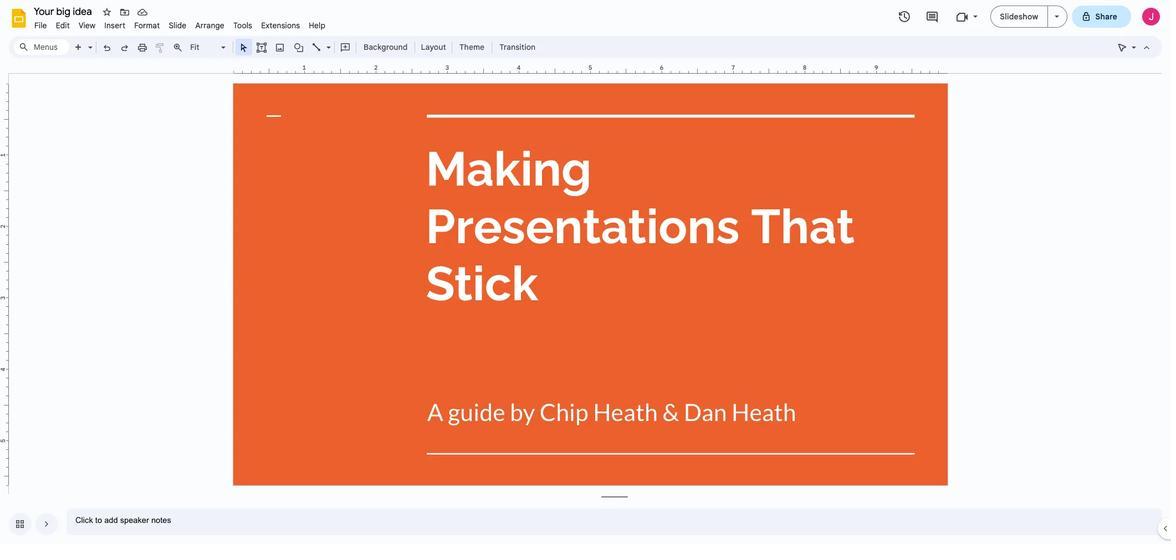 Task type: vqa. For each thing, say whether or not it's contained in the screenshot.
►
no



Task type: describe. For each thing, give the bounding box(es) containing it.
insert menu item
[[100, 19, 130, 32]]

theme
[[460, 42, 485, 52]]

help menu item
[[305, 19, 330, 32]]

insert
[[104, 21, 125, 30]]

transition
[[500, 42, 536, 52]]

application containing slideshow
[[0, 0, 1171, 544]]

menu bar inside menu bar banner
[[30, 14, 330, 33]]

slide menu item
[[164, 19, 191, 32]]

main toolbar
[[40, 0, 541, 490]]

format menu item
[[130, 19, 164, 32]]

view
[[79, 21, 96, 30]]

share button
[[1072, 6, 1132, 28]]

background
[[364, 42, 408, 52]]

arrange
[[195, 21, 224, 30]]

view menu item
[[74, 19, 100, 32]]

Zoom text field
[[189, 39, 220, 55]]

new slide with layout image
[[85, 40, 93, 44]]

background button
[[359, 39, 413, 55]]

slide
[[169, 21, 187, 30]]

select line image
[[324, 40, 331, 44]]

Zoom field
[[187, 39, 231, 55]]

file menu item
[[30, 19, 51, 32]]

tools
[[233, 21, 252, 30]]



Task type: locate. For each thing, give the bounding box(es) containing it.
menu bar containing file
[[30, 14, 330, 33]]

presentation options image
[[1055, 16, 1059, 18]]

arrange menu item
[[191, 19, 229, 32]]

edit
[[56, 21, 70, 30]]

application
[[0, 0, 1171, 544]]

format
[[134, 21, 160, 30]]

navigation
[[0, 505, 58, 544]]

slideshow
[[1000, 12, 1039, 22]]

file
[[34, 21, 47, 30]]

extensions
[[261, 21, 300, 30]]

transition button
[[495, 39, 541, 55]]

mode and view toolbar
[[1114, 36, 1156, 58]]

theme button
[[455, 39, 490, 55]]

insert image image
[[274, 39, 286, 55]]

menu bar
[[30, 14, 330, 33]]

slideshow button
[[991, 6, 1048, 28]]

Star checkbox
[[99, 4, 115, 20]]

Menus field
[[14, 39, 69, 55]]

extensions menu item
[[257, 19, 305, 32]]

layout
[[421, 42, 446, 52]]

shape image
[[292, 39, 305, 55]]

help
[[309, 21, 326, 30]]

edit menu item
[[51, 19, 74, 32]]

menu bar banner
[[0, 0, 1171, 544]]

Rename text field
[[30, 4, 98, 18]]

tools menu item
[[229, 19, 257, 32]]

share
[[1096, 12, 1118, 22]]

layout button
[[418, 39, 450, 55]]



